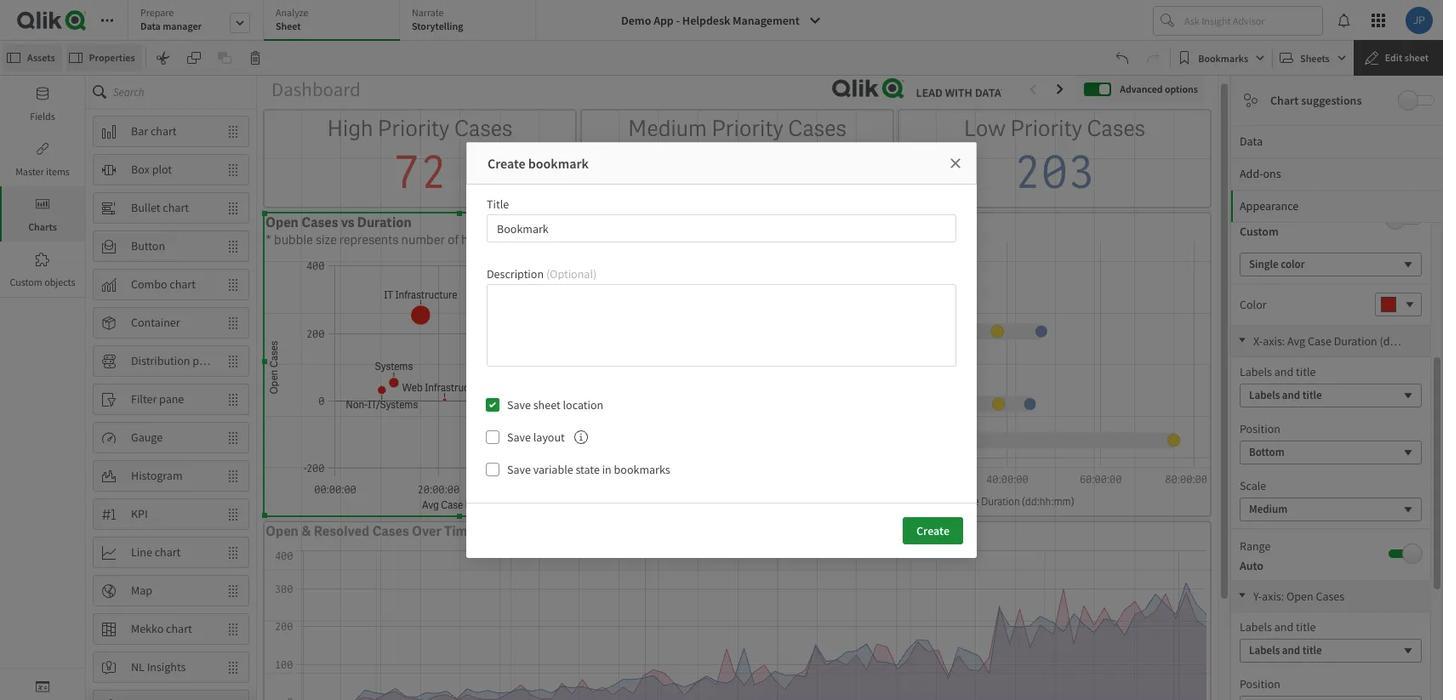 Task type: describe. For each thing, give the bounding box(es) containing it.
custom objects
[[10, 276, 75, 289]]

charts button
[[0, 186, 85, 242]]

description
[[487, 266, 544, 281]]

master items
[[15, 165, 70, 178]]

move image for mekko chart
[[218, 615, 249, 644]]

move image for kpi
[[218, 500, 249, 529]]

priority for 142
[[712, 114, 784, 143]]

priority right by at the top right of page
[[755, 214, 802, 231]]

button
[[131, 238, 165, 254]]

chart for bullet chart
[[163, 200, 189, 215]]

plot for box plot
[[152, 162, 172, 177]]

management
[[733, 13, 800, 28]]

of
[[448, 231, 459, 248]]

save variable state in bookmarks
[[507, 462, 670, 477]]

-
[[676, 13, 680, 28]]

line chart
[[131, 545, 181, 560]]

bookmarks
[[614, 462, 670, 477]]

y-
[[1254, 589, 1262, 604]]

app
[[654, 13, 674, 28]]

save for save layout
[[507, 429, 531, 445]]

bookmarks
[[1199, 51, 1249, 64]]

&
[[301, 522, 311, 540]]

appearance
[[1240, 198, 1299, 214]]

sheet for save
[[533, 397, 561, 412]]

application containing 72
[[0, 0, 1444, 700]]

cases inside medium priority cases 142
[[788, 114, 847, 143]]

Search text field
[[113, 76, 256, 108]]

color
[[1240, 297, 1267, 312]]

1 position from the top
[[1240, 421, 1281, 437]]

filter pane
[[131, 392, 184, 407]]

by
[[738, 214, 752, 231]]

priority for 203
[[1011, 114, 1083, 143]]

combo
[[131, 277, 167, 292]]

combo chart
[[131, 277, 196, 292]]

over
[[412, 522, 442, 540]]

move image for distribution plot
[[218, 347, 249, 376]]

box plot
[[131, 162, 172, 177]]

high
[[461, 231, 486, 248]]

Ask Insight Advisor text field
[[1181, 7, 1323, 34]]

plot for distribution plot
[[193, 353, 213, 369]]

move image for bar chart
[[218, 117, 249, 146]]

open inside appearance "tab panel"
[[1287, 589, 1314, 604]]

142
[[697, 143, 778, 202]]

copy image
[[187, 51, 201, 65]]

cases inside open cases vs duration * bubble size represents number of high priority open cases
[[301, 214, 338, 231]]

number
[[401, 231, 445, 248]]

save for save variable state in bookmarks
[[507, 462, 531, 477]]

x-
[[1254, 334, 1263, 349]]

variable
[[533, 462, 573, 477]]

master
[[15, 165, 44, 178]]

distribution plot
[[131, 353, 213, 369]]

chart for line chart
[[155, 545, 181, 560]]

Description(Optional) text field
[[487, 284, 957, 366]]

analyze
[[276, 6, 309, 19]]

chart for combo chart
[[170, 277, 196, 292]]

mekko
[[131, 621, 164, 637]]

edit sheet button
[[1354, 40, 1444, 76]]

state
[[576, 462, 600, 477]]

scale
[[1240, 478, 1267, 494]]

2 labels from the top
[[1240, 620, 1272, 635]]

prepare
[[140, 6, 174, 19]]

save sheet location
[[507, 397, 604, 412]]

vs
[[341, 214, 354, 231]]

chart suggestions
[[1271, 93, 1362, 108]]

2 labels and title from the top
[[1240, 620, 1316, 635]]

move image for container
[[218, 309, 249, 337]]

save layout
[[507, 429, 565, 445]]

203
[[1014, 143, 1096, 202]]

(optional)
[[546, 266, 597, 281]]

high
[[327, 114, 373, 143]]

bubble
[[274, 231, 313, 248]]

demo
[[621, 13, 651, 28]]

assets
[[27, 51, 55, 64]]

1 labels and title from the top
[[1240, 364, 1316, 380]]

range
[[1240, 539, 1271, 554]]

charts
[[28, 220, 57, 233]]

create bookmark dialog
[[466, 143, 977, 558]]

move image for map
[[218, 577, 249, 606]]

72
[[393, 143, 447, 202]]

open cases vs duration * bubble size represents number of high priority open cases
[[266, 214, 595, 248]]

appearance tab panel
[[1232, 163, 1444, 700]]

layout
[[533, 429, 565, 445]]

sheet
[[276, 20, 301, 32]]

suggestions
[[1302, 93, 1362, 108]]

2 and from the top
[[1275, 620, 1294, 635]]

helpdesk
[[682, 13, 731, 28]]

case
[[1308, 334, 1332, 349]]

delete image
[[248, 51, 262, 65]]

axis: for x-
[[1263, 334, 1285, 349]]

properties button
[[65, 44, 142, 71]]

advanced options
[[1120, 82, 1198, 95]]

location
[[563, 397, 604, 412]]

move image for line chart
[[218, 538, 249, 567]]

mekko chart
[[131, 621, 192, 637]]

assets button
[[3, 44, 62, 71]]

open for open cases vs duration * bubble size represents number of high priority open cases
[[266, 214, 299, 231]]

open for open cases by priority type
[[662, 214, 696, 231]]

bullet chart
[[131, 200, 189, 215]]

master items button
[[0, 131, 85, 186]]

open cases by priority type
[[662, 214, 834, 231]]

time
[[444, 522, 475, 540]]

insights
[[147, 660, 186, 675]]

duration inside open cases vs duration * bubble size represents number of high priority open cases
[[357, 214, 412, 231]]

open for open & resolved cases over time
[[266, 522, 299, 540]]

cases inside low priority cases 203
[[1087, 114, 1146, 143]]

bar chart
[[131, 123, 177, 139]]

avg
[[1288, 334, 1306, 349]]

chart for bar chart
[[151, 123, 177, 139]]

histogram
[[131, 468, 183, 484]]

filter
[[131, 392, 157, 407]]

create for create
[[917, 523, 950, 538]]



Task type: locate. For each thing, give the bounding box(es) containing it.
medium priority cases 142
[[628, 114, 847, 202]]

chart right bar
[[151, 123, 177, 139]]

1 vertical spatial sheet
[[533, 397, 561, 412]]

sheet right edit
[[1405, 51, 1429, 64]]

save up 'save layout'
[[507, 397, 531, 412]]

items
[[46, 165, 70, 178]]

include the layout, for example, sorting and presentation of charts image
[[574, 430, 588, 444]]

position
[[1240, 421, 1281, 437], [1240, 677, 1281, 692]]

1 and from the top
[[1275, 364, 1294, 380]]

labels down 'x-'
[[1240, 364, 1272, 380]]

bookmark
[[528, 155, 589, 172]]

bullet
[[131, 200, 160, 215]]

priority inside medium priority cases 142
[[712, 114, 784, 143]]

box
[[131, 162, 150, 177]]

1 move image from the top
[[218, 155, 249, 184]]

description (optional)
[[487, 266, 597, 281]]

sheet up layout on the bottom left
[[533, 397, 561, 412]]

duration right case
[[1334, 334, 1378, 349]]

1 horizontal spatial create
[[917, 523, 950, 538]]

properties
[[89, 51, 135, 64]]

title
[[487, 197, 509, 212]]

1 save from the top
[[507, 397, 531, 412]]

0 vertical spatial labels
[[1240, 364, 1272, 380]]

container
[[131, 315, 180, 330]]

1 move image from the top
[[218, 117, 249, 146]]

priority right high
[[378, 114, 450, 143]]

narrate
[[412, 6, 444, 19]]

1 vertical spatial create
[[917, 523, 950, 538]]

data
[[140, 20, 161, 32]]

1 vertical spatial position
[[1240, 677, 1281, 692]]

move image for histogram
[[218, 462, 249, 491]]

open & resolved cases over time
[[266, 522, 475, 540]]

labels and title down avg
[[1240, 364, 1316, 380]]

open
[[532, 231, 560, 248]]

chart
[[1271, 93, 1299, 108]]

0 horizontal spatial custom
[[10, 276, 42, 289]]

create bookmark
[[488, 155, 589, 172]]

Title text field
[[487, 215, 957, 242]]

open inside open cases vs duration * bubble size represents number of high priority open cases
[[266, 214, 299, 231]]

2 title from the top
[[1296, 620, 1316, 635]]

2 position from the top
[[1240, 677, 1281, 692]]

2 move image from the top
[[218, 462, 249, 491]]

x-axis: avg case duration (dd:hh:mm)
[[1254, 334, 1439, 349]]

1 horizontal spatial plot
[[193, 353, 213, 369]]

triangle bottom image
[[1232, 336, 1254, 345]]

map
[[131, 583, 152, 598]]

1 vertical spatial axis:
[[1262, 589, 1285, 604]]

fields
[[30, 110, 55, 123]]

axis: for y-
[[1262, 589, 1285, 604]]

custom for custom
[[1240, 224, 1279, 239]]

2 move image from the top
[[218, 194, 249, 223]]

create inside create button
[[917, 523, 950, 538]]

edit
[[1385, 51, 1403, 64]]

1 vertical spatial labels and title
[[1240, 620, 1316, 635]]

custom objects button
[[0, 242, 85, 297]]

5 move image from the top
[[218, 653, 249, 682]]

axis: right triangle bottom icon
[[1262, 589, 1285, 604]]

duration right vs
[[357, 214, 412, 231]]

save for save sheet location
[[507, 397, 531, 412]]

range auto
[[1240, 539, 1271, 574]]

pane
[[159, 392, 184, 407]]

tab list inside application
[[128, 0, 542, 43]]

open
[[266, 214, 299, 231], [662, 214, 696, 231], [266, 522, 299, 540], [1287, 589, 1314, 604]]

object image
[[36, 197, 49, 211]]

title down y-axis: open cases
[[1296, 620, 1316, 635]]

*
[[266, 231, 272, 248]]

link image
[[36, 142, 49, 156]]

edit sheet
[[1385, 51, 1429, 64]]

chart right bullet
[[163, 200, 189, 215]]

0 vertical spatial axis:
[[1263, 334, 1285, 349]]

puzzle image
[[36, 253, 49, 266]]

low
[[964, 114, 1006, 143]]

move image for box plot
[[218, 155, 249, 184]]

0 horizontal spatial plot
[[152, 162, 172, 177]]

sheet for edit
[[1405, 51, 1429, 64]]

3 move image from the top
[[218, 538, 249, 567]]

0 vertical spatial position
[[1240, 421, 1281, 437]]

variables image
[[36, 680, 49, 694]]

custom
[[1240, 224, 1279, 239], [10, 276, 42, 289]]

move image for combo chart
[[218, 270, 249, 299]]

gauge
[[131, 430, 163, 445]]

custom down appearance
[[1240, 224, 1279, 239]]

custom for custom objects
[[10, 276, 42, 289]]

5 move image from the top
[[218, 309, 249, 337]]

axis:
[[1263, 334, 1285, 349], [1262, 589, 1285, 604]]

2 vertical spatial save
[[507, 462, 531, 477]]

close image
[[949, 157, 963, 171]]

0 vertical spatial and
[[1275, 364, 1294, 380]]

fields button
[[0, 76, 85, 131]]

database image
[[36, 87, 49, 100]]

plot right distribution
[[193, 353, 213, 369]]

plot right the box
[[152, 162, 172, 177]]

custom down puzzle image
[[10, 276, 42, 289]]

storytelling
[[412, 20, 463, 32]]

chart
[[151, 123, 177, 139], [163, 200, 189, 215], [170, 277, 196, 292], [155, 545, 181, 560], [166, 621, 192, 637]]

priority for 72
[[378, 114, 450, 143]]

1 vertical spatial labels
[[1240, 620, 1272, 635]]

cases inside appearance "tab panel"
[[1316, 589, 1345, 604]]

create
[[488, 155, 526, 172], [917, 523, 950, 538]]

priority down next sheet: performance image
[[1011, 114, 1083, 143]]

next sheet: performance image
[[1054, 82, 1068, 96]]

bar
[[131, 123, 148, 139]]

open left size
[[266, 214, 299, 231]]

1 vertical spatial plot
[[193, 353, 213, 369]]

(dd:hh:mm)
[[1380, 334, 1439, 349]]

0 vertical spatial duration
[[357, 214, 412, 231]]

resolved
[[314, 522, 370, 540]]

8 move image from the top
[[218, 423, 249, 452]]

1 vertical spatial custom
[[10, 276, 42, 289]]

objects
[[44, 276, 75, 289]]

0 vertical spatial custom
[[1240, 224, 1279, 239]]

priority right medium
[[712, 114, 784, 143]]

priority inside low priority cases 203
[[1011, 114, 1083, 143]]

open right y-
[[1287, 589, 1314, 604]]

3 move image from the top
[[218, 232, 249, 261]]

0 vertical spatial sheet
[[1405, 51, 1429, 64]]

cases inside high priority cases 72
[[454, 114, 513, 143]]

9 move image from the top
[[218, 500, 249, 529]]

1 horizontal spatial sheet
[[1405, 51, 1429, 64]]

chart right combo
[[170, 277, 196, 292]]

save left variable
[[507, 462, 531, 477]]

1 vertical spatial save
[[507, 429, 531, 445]]

0 horizontal spatial sheet
[[533, 397, 561, 412]]

move image
[[218, 117, 249, 146], [218, 462, 249, 491], [218, 538, 249, 567], [218, 615, 249, 644], [218, 653, 249, 682], [218, 692, 249, 700]]

move image for nl insights
[[218, 653, 249, 682]]

0 vertical spatial plot
[[152, 162, 172, 177]]

and down avg
[[1275, 364, 1294, 380]]

analyze sheet
[[276, 6, 309, 32]]

save left layout on the bottom left
[[507, 429, 531, 445]]

10 move image from the top
[[218, 577, 249, 606]]

labels down y-
[[1240, 620, 1272, 635]]

tab list
[[128, 0, 542, 43]]

0 vertical spatial title
[[1296, 364, 1316, 380]]

scatter chart image
[[1244, 94, 1258, 107]]

type
[[805, 214, 834, 231]]

distribution
[[131, 353, 190, 369]]

1 vertical spatial duration
[[1334, 334, 1378, 349]]

1 horizontal spatial custom
[[1240, 224, 1279, 239]]

high priority cases 72
[[327, 114, 513, 202]]

open left &
[[266, 522, 299, 540]]

create for create bookmark
[[488, 155, 526, 172]]

move image for button
[[218, 232, 249, 261]]

appearance tab
[[1232, 190, 1444, 222]]

demo app - helpdesk management
[[621, 13, 800, 28]]

move image for bullet chart
[[218, 194, 249, 223]]

chart right line
[[155, 545, 181, 560]]

demo app - helpdesk management button
[[611, 7, 832, 34]]

application
[[0, 0, 1444, 700]]

0 horizontal spatial duration
[[357, 214, 412, 231]]

undo image
[[1116, 51, 1130, 65]]

sheet inside button
[[1405, 51, 1429, 64]]

chart right mekko
[[166, 621, 192, 637]]

6 move image from the top
[[218, 347, 249, 376]]

advanced
[[1120, 82, 1163, 95]]

custom inside appearance "tab panel"
[[1240, 224, 1279, 239]]

duration inside appearance "tab panel"
[[1334, 334, 1378, 349]]

labels and title down y-
[[1240, 620, 1316, 635]]

narrate storytelling
[[412, 6, 463, 32]]

1 title from the top
[[1296, 364, 1316, 380]]

manager
[[163, 20, 202, 32]]

and down y-axis: open cases
[[1275, 620, 1294, 635]]

sheets
[[1301, 51, 1330, 64]]

duration
[[357, 214, 412, 231], [1334, 334, 1378, 349]]

priority inside high priority cases 72
[[378, 114, 450, 143]]

7 move image from the top
[[218, 385, 249, 414]]

line
[[131, 545, 152, 560]]

move image for filter pane
[[218, 385, 249, 414]]

0 horizontal spatial create
[[488, 155, 526, 172]]

4 move image from the top
[[218, 270, 249, 299]]

1 vertical spatial and
[[1275, 620, 1294, 635]]

save
[[507, 397, 531, 412], [507, 429, 531, 445], [507, 462, 531, 477]]

6 move image from the top
[[218, 692, 249, 700]]

1 labels from the top
[[1240, 364, 1272, 380]]

sheets button
[[1277, 44, 1351, 71]]

sheet
[[1405, 51, 1429, 64], [533, 397, 561, 412]]

in
[[602, 462, 612, 477]]

kpi
[[131, 507, 148, 522]]

2 save from the top
[[507, 429, 531, 445]]

sheet inside create bookmark dialog
[[533, 397, 561, 412]]

3 save from the top
[[507, 462, 531, 477]]

1 vertical spatial title
[[1296, 620, 1316, 635]]

tab list containing prepare
[[128, 0, 542, 43]]

move image for gauge
[[218, 423, 249, 452]]

4 move image from the top
[[218, 615, 249, 644]]

represents
[[339, 231, 399, 248]]

prepare data manager
[[140, 6, 202, 32]]

axis: left avg
[[1263, 334, 1285, 349]]

1 horizontal spatial duration
[[1334, 334, 1378, 349]]

move image
[[218, 155, 249, 184], [218, 194, 249, 223], [218, 232, 249, 261], [218, 270, 249, 299], [218, 309, 249, 337], [218, 347, 249, 376], [218, 385, 249, 414], [218, 423, 249, 452], [218, 500, 249, 529], [218, 577, 249, 606]]

triangle bottom image
[[1232, 592, 1254, 600]]

0 vertical spatial create
[[488, 155, 526, 172]]

0 vertical spatial labels and title
[[1240, 364, 1316, 380]]

y-axis: open cases
[[1254, 589, 1345, 604]]

custom inside custom objects button
[[10, 276, 42, 289]]

options
[[1165, 82, 1198, 95]]

cut image
[[156, 51, 170, 65]]

open left by at the top right of page
[[662, 214, 696, 231]]

0 vertical spatial save
[[507, 397, 531, 412]]

chart for mekko chart
[[166, 621, 192, 637]]

bookmarks button
[[1175, 44, 1269, 71]]

title down avg
[[1296, 364, 1316, 380]]



Task type: vqa. For each thing, say whether or not it's contained in the screenshot.
Duration inside Open Cases vs Duration * bubble size represents number of high priority open cases
yes



